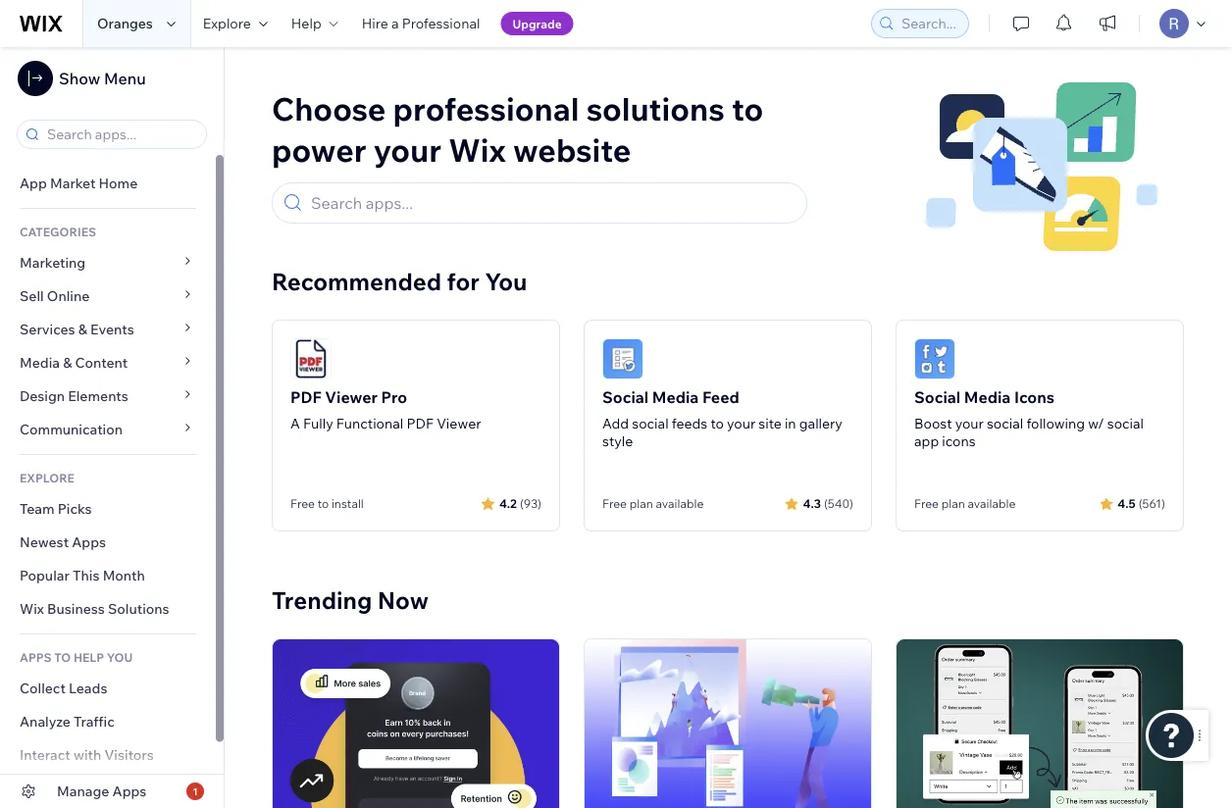 Task type: vqa. For each thing, say whether or not it's contained in the screenshot.
leftmost Ads
no



Task type: locate. For each thing, give the bounding box(es) containing it.
marketing
[[20, 254, 86, 271]]

2 horizontal spatial to
[[732, 89, 764, 129]]

free plan available down style
[[603, 497, 704, 511]]

free plan available down icons
[[915, 497, 1016, 511]]

media & content link
[[0, 347, 216, 380]]

sell online link
[[0, 280, 216, 313]]

free left install
[[291, 497, 315, 511]]

media left icons
[[965, 388, 1011, 407]]

traffic
[[74, 714, 115, 731]]

& inside "link"
[[63, 354, 72, 372]]

1 plan from the left
[[630, 497, 654, 511]]

1 vertical spatial search apps... field
[[305, 184, 798, 223]]

1 horizontal spatial &
[[78, 321, 87, 338]]

3 free from the left
[[915, 497, 939, 511]]

social media icons logo image
[[915, 339, 956, 380]]

media up feeds on the bottom right of the page
[[653, 388, 699, 407]]

media for social media icons
[[965, 388, 1011, 407]]

to down feed
[[711, 415, 724, 432]]

wix inside choose professional solutions to power your wix website
[[449, 130, 506, 170]]

1 horizontal spatial wix
[[449, 130, 506, 170]]

professional
[[393, 89, 580, 129]]

available down icons
[[968, 497, 1016, 511]]

0 horizontal spatial free plan available
[[603, 497, 704, 511]]

1 horizontal spatial available
[[968, 497, 1016, 511]]

help button
[[280, 0, 350, 47]]

your
[[374, 130, 442, 170], [727, 415, 756, 432], [956, 415, 984, 432]]

social up add
[[603, 388, 649, 407]]

w/
[[1089, 415, 1105, 432]]

add
[[603, 415, 629, 432]]

events
[[90, 321, 134, 338]]

a
[[291, 415, 300, 432]]

4.3 (540)
[[804, 496, 854, 511]]

plan down style
[[630, 497, 654, 511]]

design elements
[[20, 388, 128, 405]]

Search apps... field
[[41, 121, 200, 148], [305, 184, 798, 223]]

0 horizontal spatial apps
[[72, 534, 106, 551]]

you
[[485, 267, 528, 296]]

media inside social media icons boost your social following w/ social app icons
[[965, 388, 1011, 407]]

team picks link
[[0, 493, 216, 526]]

1 horizontal spatial search apps... field
[[305, 184, 798, 223]]

a
[[392, 15, 399, 32]]

& left content
[[63, 354, 72, 372]]

social right w/
[[1108, 415, 1145, 432]]

1 horizontal spatial to
[[711, 415, 724, 432]]

your right power on the top left of the page
[[374, 130, 442, 170]]

media inside social media feed add social feeds to your site in gallery style
[[653, 388, 699, 407]]

1 horizontal spatial apps
[[112, 783, 147, 801]]

media
[[20, 354, 60, 372], [653, 388, 699, 407], [965, 388, 1011, 407]]

viewer up functional
[[325, 388, 378, 407]]

2 social from the left
[[915, 388, 961, 407]]

to
[[732, 89, 764, 129], [711, 415, 724, 432], [318, 497, 329, 511]]

search apps... field down website
[[305, 184, 798, 223]]

apps
[[20, 650, 52, 665]]

plan down icons
[[942, 497, 966, 511]]

2 horizontal spatial free
[[915, 497, 939, 511]]

0 vertical spatial search apps... field
[[41, 121, 200, 148]]

1 vertical spatial pdf
[[407, 415, 434, 432]]

0 vertical spatial pdf
[[291, 388, 322, 407]]

media & content
[[20, 354, 128, 372]]

month
[[103, 567, 145, 585]]

recommended for you
[[272, 267, 528, 296]]

1 free plan available from the left
[[603, 497, 704, 511]]

plan for social media icons
[[942, 497, 966, 511]]

design
[[20, 388, 65, 405]]

functional
[[337, 415, 404, 432]]

oranges
[[97, 15, 153, 32]]

pdf
[[291, 388, 322, 407], [407, 415, 434, 432]]

1 horizontal spatial free plan available
[[915, 497, 1016, 511]]

hire a professional
[[362, 15, 481, 32]]

free plan available
[[603, 497, 704, 511], [915, 497, 1016, 511]]

2 free plan available from the left
[[915, 497, 1016, 511]]

0 horizontal spatial &
[[63, 354, 72, 372]]

manage apps
[[57, 783, 147, 801]]

& inside 'link'
[[78, 321, 87, 338]]

pdf down pro
[[407, 415, 434, 432]]

free for social media feed
[[603, 497, 627, 511]]

hire a professional link
[[350, 0, 492, 47]]

0 vertical spatial &
[[78, 321, 87, 338]]

help
[[74, 650, 104, 665]]

media up design on the left of page
[[20, 354, 60, 372]]

1 vertical spatial to
[[711, 415, 724, 432]]

1 horizontal spatial free
[[603, 497, 627, 511]]

1 vertical spatial viewer
[[437, 415, 481, 432]]

to inside choose professional solutions to power your wix website
[[732, 89, 764, 129]]

social
[[632, 415, 669, 432], [988, 415, 1024, 432], [1108, 415, 1145, 432]]

0 horizontal spatial free
[[291, 497, 315, 511]]

0 horizontal spatial social
[[603, 388, 649, 407]]

2 horizontal spatial your
[[956, 415, 984, 432]]

1 horizontal spatial viewer
[[437, 415, 481, 432]]

solutions
[[108, 601, 169, 618]]

market
[[50, 175, 96, 192]]

now
[[378, 586, 429, 616]]

communication
[[20, 421, 126, 438]]

(540)
[[825, 496, 854, 511]]

0 horizontal spatial viewer
[[325, 388, 378, 407]]

available down feeds on the bottom right of the page
[[656, 497, 704, 511]]

social right add
[[632, 415, 669, 432]]

show
[[59, 69, 100, 88]]

social media icons boost your social following w/ social app icons
[[915, 388, 1145, 450]]

& left events
[[78, 321, 87, 338]]

viewer
[[325, 388, 378, 407], [437, 415, 481, 432]]

1 vertical spatial &
[[63, 354, 72, 372]]

wix business solutions
[[20, 601, 169, 618]]

2 available from the left
[[968, 497, 1016, 511]]

your inside choose professional solutions to power your wix website
[[374, 130, 442, 170]]

1 available from the left
[[656, 497, 704, 511]]

design elements link
[[0, 380, 216, 413]]

to right solutions at the top
[[732, 89, 764, 129]]

1 social from the left
[[603, 388, 649, 407]]

2 free from the left
[[603, 497, 627, 511]]

elements
[[68, 388, 128, 405]]

social up the boost
[[915, 388, 961, 407]]

2 vertical spatial to
[[318, 497, 329, 511]]

apps down visitors
[[112, 783, 147, 801]]

1 social from the left
[[632, 415, 669, 432]]

help
[[291, 15, 322, 32]]

wix down professional at the top left of page
[[449, 130, 506, 170]]

0 horizontal spatial media
[[20, 354, 60, 372]]

to left install
[[318, 497, 329, 511]]

0 horizontal spatial your
[[374, 130, 442, 170]]

pro
[[381, 388, 407, 407]]

2 horizontal spatial media
[[965, 388, 1011, 407]]

social inside social media feed add social feeds to your site in gallery style
[[603, 388, 649, 407]]

2 plan from the left
[[942, 497, 966, 511]]

social down icons
[[988, 415, 1024, 432]]

wix
[[449, 130, 506, 170], [20, 601, 44, 618]]

0 vertical spatial apps
[[72, 534, 106, 551]]

available for feed
[[656, 497, 704, 511]]

apps up this
[[72, 534, 106, 551]]

0 horizontal spatial plan
[[630, 497, 654, 511]]

1 horizontal spatial social
[[988, 415, 1024, 432]]

1 vertical spatial wix
[[20, 601, 44, 618]]

1 horizontal spatial your
[[727, 415, 756, 432]]

manage
[[57, 783, 109, 801]]

0 horizontal spatial available
[[656, 497, 704, 511]]

search apps... field up home
[[41, 121, 200, 148]]

apps
[[72, 534, 106, 551], [112, 783, 147, 801]]

1 horizontal spatial plan
[[942, 497, 966, 511]]

0 horizontal spatial search apps... field
[[41, 121, 200, 148]]

0 horizontal spatial wix
[[20, 601, 44, 618]]

& for services
[[78, 321, 87, 338]]

free
[[291, 497, 315, 511], [603, 497, 627, 511], [915, 497, 939, 511]]

your left site
[[727, 415, 756, 432]]

services
[[20, 321, 75, 338]]

free down style
[[603, 497, 627, 511]]

wix inside sidebar element
[[20, 601, 44, 618]]

your up icons
[[956, 415, 984, 432]]

2 horizontal spatial social
[[1108, 415, 1145, 432]]

1 vertical spatial apps
[[112, 783, 147, 801]]

free plan available for icons
[[915, 497, 1016, 511]]

0 vertical spatial to
[[732, 89, 764, 129]]

plan
[[630, 497, 654, 511], [942, 497, 966, 511]]

0 vertical spatial viewer
[[325, 388, 378, 407]]

2 social from the left
[[988, 415, 1024, 432]]

website
[[513, 130, 632, 170]]

analyze traffic link
[[0, 706, 216, 739]]

this
[[73, 567, 100, 585]]

your inside social media feed add social feeds to your site in gallery style
[[727, 415, 756, 432]]

viewer right functional
[[437, 415, 481, 432]]

wix down popular
[[20, 601, 44, 618]]

1 free from the left
[[291, 497, 315, 511]]

0 vertical spatial wix
[[449, 130, 506, 170]]

pdf up a on the left of page
[[291, 388, 322, 407]]

free down "app"
[[915, 497, 939, 511]]

social inside social media feed add social feeds to your site in gallery style
[[632, 415, 669, 432]]

online
[[47, 288, 90, 305]]

3 social from the left
[[1108, 415, 1145, 432]]

solutions
[[587, 89, 725, 129]]

app
[[915, 433, 940, 450]]

(561)
[[1139, 496, 1166, 511]]

social media feed logo image
[[603, 339, 644, 380]]

1 horizontal spatial social
[[915, 388, 961, 407]]

in
[[785, 415, 797, 432]]

social inside social media icons boost your social following w/ social app icons
[[915, 388, 961, 407]]

popular
[[20, 567, 70, 585]]

1 horizontal spatial media
[[653, 388, 699, 407]]

available
[[656, 497, 704, 511], [968, 497, 1016, 511]]

home
[[99, 175, 138, 192]]

0 horizontal spatial social
[[632, 415, 669, 432]]

style
[[603, 433, 633, 450]]

available for icons
[[968, 497, 1016, 511]]

popular this month
[[20, 567, 145, 585]]



Task type: describe. For each thing, give the bounding box(es) containing it.
interact with visitors
[[20, 747, 154, 764]]

apps for manage apps
[[112, 783, 147, 801]]

site
[[759, 415, 782, 432]]

sidebar element
[[0, 47, 225, 809]]

free for social media icons
[[915, 497, 939, 511]]

show menu
[[59, 69, 146, 88]]

4.3
[[804, 496, 822, 511]]

team picks
[[20, 501, 92, 518]]

upgrade button
[[501, 12, 574, 35]]

analyze traffic
[[20, 714, 115, 731]]

newest apps
[[20, 534, 106, 551]]

install
[[332, 497, 364, 511]]

popular this month link
[[0, 560, 216, 593]]

recommended
[[272, 267, 442, 296]]

boost
[[915, 415, 953, 432]]

fully
[[303, 415, 333, 432]]

hire
[[362, 15, 388, 32]]

professional
[[402, 15, 481, 32]]

icons
[[943, 433, 976, 450]]

social for social media feed
[[603, 388, 649, 407]]

search apps... field inside sidebar element
[[41, 121, 200, 148]]

sell online
[[20, 288, 90, 305]]

trending
[[272, 586, 372, 616]]

collect
[[20, 680, 66, 697]]

app
[[20, 175, 47, 192]]

show menu button
[[18, 61, 146, 96]]

apps for newest apps
[[72, 534, 106, 551]]

& for media
[[63, 354, 72, 372]]

choose professional solutions to power your wix website
[[272, 89, 764, 170]]

menu
[[104, 69, 146, 88]]

4.2
[[500, 496, 517, 511]]

to inside social media feed add social feeds to your site in gallery style
[[711, 415, 724, 432]]

gallery
[[800, 415, 843, 432]]

newest
[[20, 534, 69, 551]]

4.5 (561)
[[1118, 496, 1166, 511]]

reconvert upsell & cross sell poster image
[[897, 640, 1184, 809]]

free plan available for feed
[[603, 497, 704, 511]]

analyze
[[20, 714, 71, 731]]

choose
[[272, 89, 386, 129]]

1
[[193, 786, 198, 798]]

visitors
[[104, 747, 154, 764]]

twism: your own coin & rewards poster image
[[273, 640, 560, 809]]

apps to help you
[[20, 650, 133, 665]]

social media feed add social feeds to your site in gallery style
[[603, 388, 843, 450]]

free for pdf viewer pro
[[291, 497, 315, 511]]

(93)
[[520, 496, 542, 511]]

collect leads
[[20, 680, 107, 697]]

0 horizontal spatial to
[[318, 497, 329, 511]]

explore
[[20, 471, 75, 485]]

app market home link
[[0, 167, 216, 200]]

to
[[54, 650, 71, 665]]

feed
[[703, 388, 740, 407]]

explore
[[203, 15, 251, 32]]

plan for social media feed
[[630, 497, 654, 511]]

content
[[75, 354, 128, 372]]

power
[[272, 130, 367, 170]]

Search... field
[[896, 10, 963, 37]]

media inside "link"
[[20, 354, 60, 372]]

4.5
[[1118, 496, 1136, 511]]

pdf viewer pro a fully functional pdf viewer
[[291, 388, 481, 432]]

icons
[[1015, 388, 1055, 407]]

upgrade
[[513, 16, 562, 31]]

categories
[[20, 224, 96, 239]]

your inside social media icons boost your social following w/ social app icons
[[956, 415, 984, 432]]

leads
[[69, 680, 107, 697]]

sell
[[20, 288, 44, 305]]

social for social media icons
[[915, 388, 961, 407]]

wix business solutions link
[[0, 593, 216, 626]]

media for social media feed
[[653, 388, 699, 407]]

0 horizontal spatial pdf
[[291, 388, 322, 407]]

with
[[74, 747, 101, 764]]

trending now
[[272, 586, 429, 616]]

4.2 (93)
[[500, 496, 542, 511]]

feeds
[[672, 415, 708, 432]]

1 horizontal spatial pdf
[[407, 415, 434, 432]]

team
[[20, 501, 55, 518]]

pdf viewer pro logo image
[[291, 339, 332, 380]]

free to install
[[291, 497, 364, 511]]

you
[[107, 650, 133, 665]]

interact with visitors link
[[0, 739, 216, 773]]

services & events link
[[0, 313, 216, 347]]

for
[[447, 267, 480, 296]]

communication link
[[0, 413, 216, 447]]

interact
[[20, 747, 70, 764]]

se ranking poster image
[[585, 640, 872, 809]]

services & events
[[20, 321, 134, 338]]

picks
[[58, 501, 92, 518]]

following
[[1027, 415, 1086, 432]]



